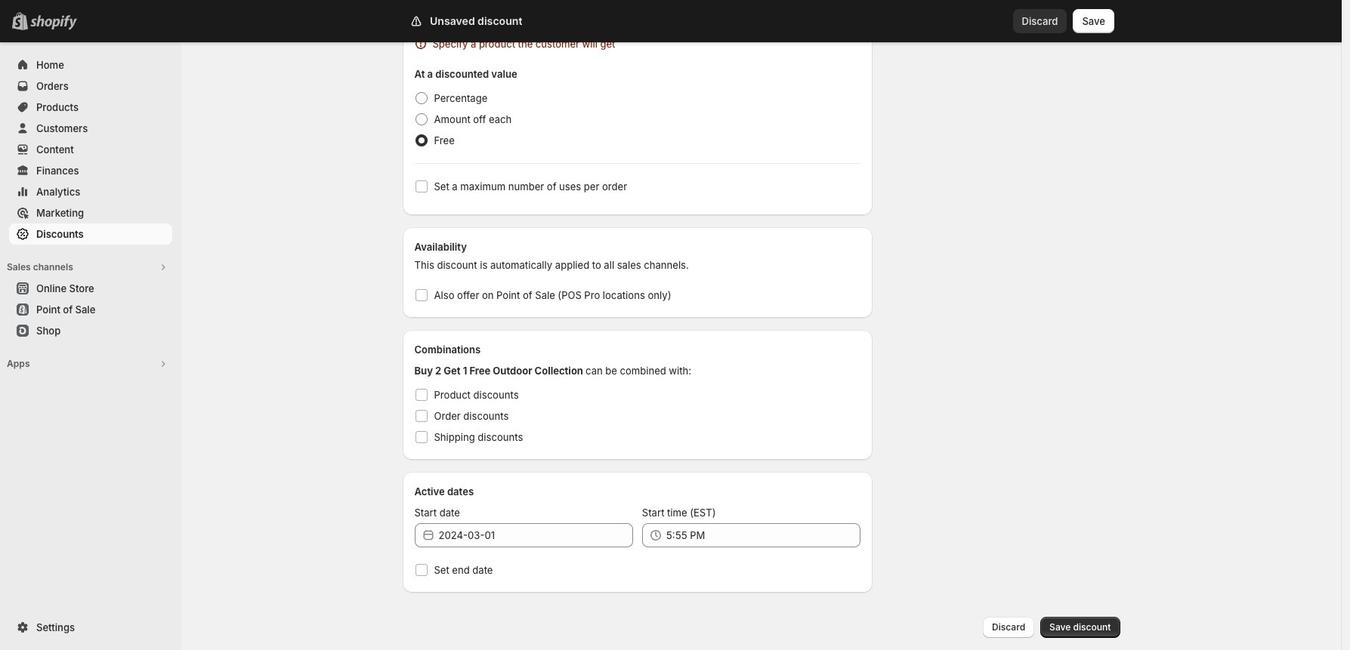 Task type: locate. For each thing, give the bounding box(es) containing it.
shopify image
[[30, 15, 77, 30]]

YYYY-MM-DD text field
[[439, 524, 633, 548]]



Task type: vqa. For each thing, say whether or not it's contained in the screenshot.
Mark Add your first product as done Image
no



Task type: describe. For each thing, give the bounding box(es) containing it.
Enter time text field
[[666, 524, 861, 548]]



